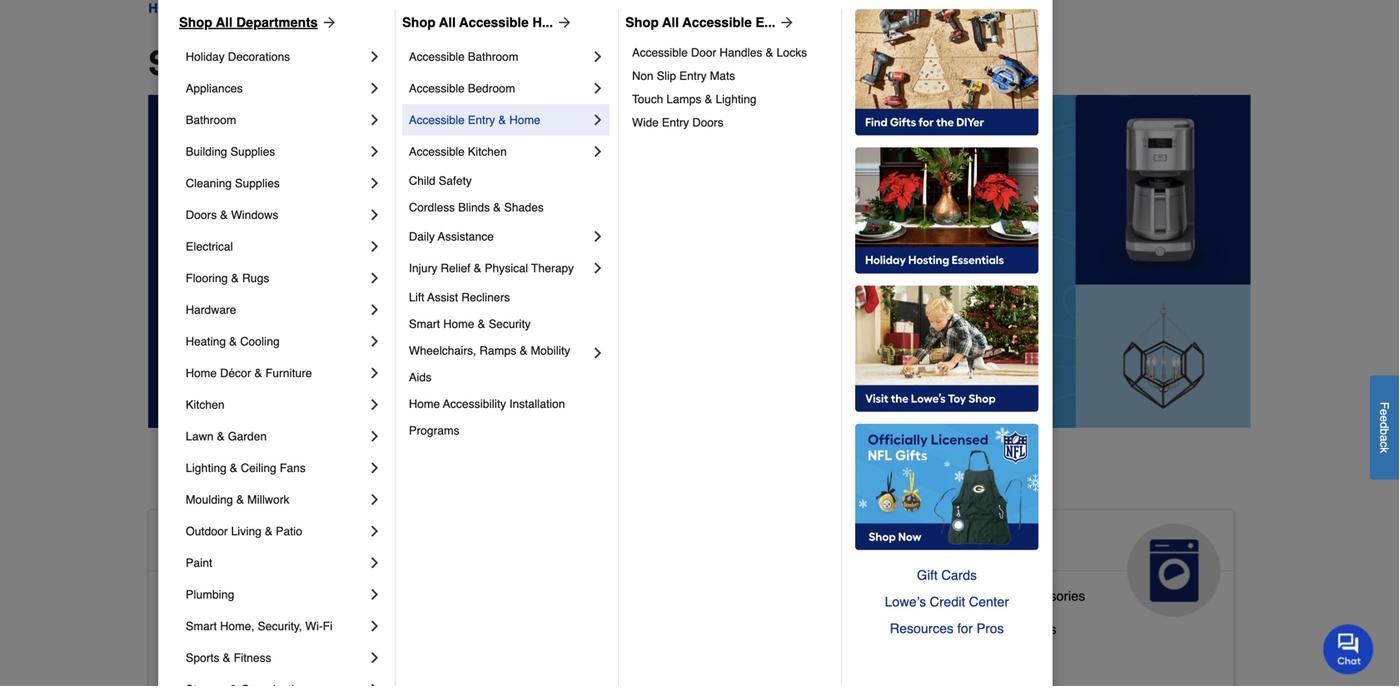Task type: describe. For each thing, give the bounding box(es) containing it.
daily assistance link
[[409, 221, 590, 252]]

lamps
[[667, 92, 702, 106]]

lowe's
[[885, 594, 926, 610]]

beverage
[[905, 622, 962, 637]]

1 vertical spatial accessible bedroom link
[[162, 618, 284, 651]]

chevron right image for daily assistance
[[590, 228, 606, 245]]

accessible home
[[162, 530, 356, 557]]

cordless
[[409, 201, 455, 214]]

garden
[[228, 430, 267, 443]]

gift cards link
[[855, 562, 1039, 589]]

accessible bathroom for topmost the accessible bathroom link
[[409, 50, 518, 63]]

outdoor living & patio
[[186, 525, 302, 538]]

accessible inside shop all accessible e... link
[[683, 15, 752, 30]]

lift
[[409, 291, 425, 304]]

hardware
[[186, 303, 236, 316]]

fi
[[323, 620, 333, 633]]

child safety
[[409, 174, 472, 187]]

chevron right image for bathroom
[[366, 112, 383, 128]]

daily
[[409, 230, 435, 243]]

cleaning
[[186, 177, 232, 190]]

2 e from the top
[[1378, 416, 1391, 422]]

animal & pet care image
[[756, 524, 850, 617]]

chevron right image for paint
[[366, 555, 383, 571]]

& left rugs
[[231, 272, 239, 285]]

accessible door handles & locks
[[632, 46, 807, 59]]

supplies for cleaning supplies
[[235, 177, 280, 190]]

chevron right image for kitchen
[[366, 396, 383, 413]]

arrow right image for shop all accessible e...
[[776, 14, 796, 31]]

moulding
[[186, 493, 233, 506]]

f e e d b a c k
[[1378, 402, 1391, 453]]

0 horizontal spatial appliances
[[186, 82, 243, 95]]

& left locks in the right of the page
[[766, 46, 773, 59]]

kitchen link
[[186, 389, 366, 421]]

chevron right image for accessible kitchen
[[590, 143, 606, 160]]

holiday decorations
[[186, 50, 290, 63]]

1 horizontal spatial lighting
[[716, 92, 757, 106]]

1 vertical spatial doors
[[186, 208, 217, 222]]

chevron right image for outdoor living & patio
[[366, 523, 383, 540]]

1 vertical spatial accessible entry & home link
[[162, 651, 313, 685]]

0 horizontal spatial pet
[[534, 648, 554, 664]]

accessible inside accessible home link
[[162, 530, 284, 557]]

assistance
[[438, 230, 494, 243]]

& right lamps
[[705, 92, 713, 106]]

accessible inside 'shop all accessible h...' link
[[459, 15, 529, 30]]

wi-
[[305, 620, 323, 633]]

& left pros
[[965, 622, 974, 637]]

relief
[[441, 262, 471, 275]]

f e e d b a c k button
[[1370, 375, 1399, 480]]

parts
[[967, 588, 998, 604]]

heating & cooling
[[186, 335, 280, 348]]

pet beds, houses, & furniture link
[[534, 645, 714, 678]]

f
[[1378, 402, 1391, 409]]

doors & windows
[[186, 208, 278, 222]]

child
[[409, 174, 436, 187]]

& inside 'link'
[[223, 651, 230, 665]]

shop for shop all accessible h...
[[402, 15, 436, 30]]

décor
[[220, 366, 251, 380]]

daily assistance
[[409, 230, 494, 243]]

supplies for livestock supplies
[[593, 615, 644, 630]]

recliners
[[461, 291, 510, 304]]

pros
[[977, 621, 1004, 636]]

1 horizontal spatial accessible entry & home link
[[409, 104, 590, 136]]

gift cards
[[917, 568, 977, 583]]

supplies for building supplies
[[230, 145, 275, 158]]

accessible home image
[[385, 524, 479, 617]]

0 vertical spatial appliances link
[[186, 72, 366, 104]]

home décor & furniture link
[[186, 357, 366, 389]]

cleaning supplies
[[186, 177, 280, 190]]

decorations
[[228, 50, 290, 63]]

& left millwork
[[236, 493, 244, 506]]

shop all accessible h... link
[[402, 12, 573, 32]]

mats
[[710, 69, 735, 82]]

chevron right image for home décor & furniture
[[366, 365, 383, 381]]

find gifts for the diyer. image
[[855, 9, 1039, 136]]

departments for shop all departments
[[236, 15, 318, 30]]

chevron right image for electrical
[[366, 238, 383, 255]]

sports
[[186, 651, 219, 665]]

chevron right image for doors & windows
[[366, 207, 383, 223]]

lift assist recliners
[[409, 291, 510, 304]]

0 vertical spatial accessible bedroom link
[[409, 72, 590, 104]]

lowe's credit center link
[[855, 589, 1039, 616]]

lift assist recliners link
[[409, 284, 606, 311]]

& inside the animal & pet care
[[618, 530, 635, 557]]

cooling
[[240, 335, 280, 348]]

shop all accessible e...
[[626, 15, 776, 30]]

accessible kitchen
[[409, 145, 507, 158]]

injury relief & physical therapy link
[[409, 252, 590, 284]]

wine
[[978, 622, 1008, 637]]

holiday
[[186, 50, 225, 63]]

injury relief & physical therapy
[[409, 262, 574, 275]]

1 vertical spatial appliances link
[[891, 511, 1234, 617]]

patio
[[276, 525, 302, 538]]

slip
[[657, 69, 676, 82]]

locks
[[777, 46, 807, 59]]

entry for wide entry doors link
[[662, 116, 689, 129]]

injury
[[409, 262, 437, 275]]

plumbing link
[[186, 579, 366, 611]]

shop for shop all accessible e...
[[626, 15, 659, 30]]

officially licensed n f l gifts. shop now. image
[[855, 424, 1039, 551]]

accessible inside accessible door handles & locks link
[[632, 46, 688, 59]]

chevron right image for hardware
[[366, 302, 383, 318]]

h...
[[532, 15, 553, 30]]

millwork
[[247, 493, 289, 506]]

cordless blinds & shades link
[[409, 194, 606, 221]]

arrow right image for shop all departments
[[318, 14, 338, 31]]

chevron right image for building supplies
[[366, 143, 383, 160]]

shop
[[148, 44, 232, 82]]

accessible home link
[[149, 511, 492, 617]]

ceiling
[[241, 461, 276, 475]]

wheelchairs, ramps & mobility aids
[[409, 344, 573, 384]]

arrow right image for shop all accessible h...
[[553, 14, 573, 31]]

appliance parts & accessories link
[[905, 585, 1085, 618]]

chevron right image for moulding & millwork
[[366, 491, 383, 508]]

enjoy savings year-round. no matter what you're shopping for, find what you need at a great price. image
[[148, 95, 1251, 428]]

chevron right image for wheelchairs, ramps & mobility aids
[[590, 345, 606, 361]]

chevron right image for lawn & garden
[[366, 428, 383, 445]]

wide entry doors link
[[632, 111, 830, 134]]

accessible kitchen link
[[409, 136, 590, 167]]

chevron right image for flooring & rugs
[[366, 270, 383, 287]]

appliance
[[905, 588, 963, 604]]

0 horizontal spatial kitchen
[[186, 398, 225, 411]]

holiday hosting essentials. image
[[855, 147, 1039, 274]]

livestock supplies
[[534, 615, 644, 630]]

& down smart home, security, wi-fi "link"
[[265, 655, 274, 670]]

smart home, security, wi-fi
[[186, 620, 333, 633]]

b
[[1378, 428, 1391, 435]]

heating & cooling link
[[186, 326, 366, 357]]

safety
[[439, 174, 472, 187]]

1 vertical spatial bathroom
[[186, 113, 236, 127]]

chevron right image for appliances
[[366, 80, 383, 97]]

lighting & ceiling fans link
[[186, 452, 366, 484]]

entry for right accessible entry & home link
[[468, 113, 495, 127]]

flooring
[[186, 272, 228, 285]]

chillers
[[1012, 622, 1056, 637]]



Task type: vqa. For each thing, say whether or not it's contained in the screenshot.
chevron right icon corresponding to Appliances
yes



Task type: locate. For each thing, give the bounding box(es) containing it.
appliances up the "cards"
[[905, 530, 1029, 557]]

electrical link
[[186, 231, 366, 262]]

accessible bathroom down 'shop all accessible h...'
[[409, 50, 518, 63]]

kitchen up child safety link in the left top of the page
[[468, 145, 507, 158]]

lighting up moulding
[[186, 461, 227, 475]]

0 vertical spatial departments
[[236, 15, 318, 30]]

entry down home,
[[230, 655, 261, 670]]

therapy
[[531, 262, 574, 275]]

bedroom for topmost the accessible bedroom link
[[468, 82, 515, 95]]

non slip entry mats link
[[632, 64, 830, 87]]

supplies up cleaning supplies
[[230, 145, 275, 158]]

& left cooling
[[229, 335, 237, 348]]

2 arrow right image from the left
[[553, 14, 573, 31]]

2 shop from the left
[[402, 15, 436, 30]]

smart up the sports
[[186, 620, 217, 633]]

accessible bedroom up sports & fitness
[[162, 622, 284, 637]]

appliances image
[[1128, 524, 1221, 617]]

1 horizontal spatial accessible bedroom
[[409, 82, 515, 95]]

animal & pet care link
[[520, 511, 863, 617]]

e...
[[756, 15, 776, 30]]

furniture
[[265, 366, 312, 380], [660, 648, 714, 664]]

supplies up houses, at the left bottom
[[593, 615, 644, 630]]

entry down lamps
[[662, 116, 689, 129]]

pet beds, houses, & furniture
[[534, 648, 714, 664]]

paint
[[186, 556, 212, 570]]

bathroom up smart home, security, wi-fi
[[230, 588, 288, 604]]

3 shop from the left
[[626, 15, 659, 30]]

0 vertical spatial accessible entry & home link
[[409, 104, 590, 136]]

shop for shop all departments
[[179, 15, 212, 30]]

& inside wheelchairs, ramps & mobility aids
[[520, 344, 528, 357]]

1 horizontal spatial smart
[[409, 317, 440, 331]]

0 vertical spatial doors
[[692, 116, 724, 129]]

entry for the bottom accessible entry & home link
[[230, 655, 261, 670]]

1 shop from the left
[[179, 15, 212, 30]]

0 vertical spatial accessible bedroom
[[409, 82, 515, 95]]

0 vertical spatial appliances
[[186, 82, 243, 95]]

accessible bedroom up accessible kitchen
[[409, 82, 515, 95]]

0 vertical spatial accessible bathroom link
[[409, 41, 590, 72]]

chevron right image for accessible bedroom
[[590, 80, 606, 97]]

& right blinds
[[493, 201, 501, 214]]

3 arrow right image from the left
[[776, 14, 796, 31]]

home décor & furniture
[[186, 366, 312, 380]]

touch
[[632, 92, 663, 106]]

cleaning supplies link
[[186, 167, 366, 199]]

bathroom down 'shop all accessible h...' link
[[468, 50, 518, 63]]

1 horizontal spatial furniture
[[660, 648, 714, 664]]

0 vertical spatial supplies
[[230, 145, 275, 158]]

1 vertical spatial appliances
[[905, 530, 1029, 557]]

1 horizontal spatial doors
[[692, 116, 724, 129]]

building
[[186, 145, 227, 158]]

e up b
[[1378, 416, 1391, 422]]

1 vertical spatial pet
[[534, 648, 554, 664]]

0 horizontal spatial appliances link
[[186, 72, 366, 104]]

e up "d"
[[1378, 409, 1391, 416]]

0 vertical spatial bedroom
[[468, 82, 515, 95]]

appliances link
[[186, 72, 366, 104], [891, 511, 1234, 617]]

blinds
[[458, 201, 490, 214]]

chevron right image for plumbing
[[366, 586, 383, 603]]

entry up accessible kitchen link
[[468, 113, 495, 127]]

2 vertical spatial supplies
[[593, 615, 644, 630]]

& right houses, at the left bottom
[[648, 648, 656, 664]]

shop all accessible e... link
[[626, 12, 796, 32]]

furniture up kitchen link
[[265, 366, 312, 380]]

& right ramps
[[520, 344, 528, 357]]

1 vertical spatial departments
[[291, 44, 495, 82]]

fans
[[280, 461, 306, 475]]

&
[[766, 46, 773, 59], [705, 92, 713, 106], [498, 113, 506, 127], [493, 201, 501, 214], [220, 208, 228, 222], [474, 262, 482, 275], [231, 272, 239, 285], [478, 317, 485, 331], [229, 335, 237, 348], [520, 344, 528, 357], [254, 366, 262, 380], [217, 430, 225, 443], [230, 461, 238, 475], [236, 493, 244, 506], [265, 525, 273, 538], [618, 530, 635, 557], [1002, 588, 1011, 604], [965, 622, 974, 637], [648, 648, 656, 664], [223, 651, 230, 665], [265, 655, 274, 670]]

1 horizontal spatial accessible bathroom
[[409, 50, 518, 63]]

pet inside the animal & pet care
[[641, 530, 677, 557]]

home link
[[148, 0, 185, 18]]

touch lamps & lighting link
[[632, 87, 830, 111]]

0 horizontal spatial shop
[[179, 15, 212, 30]]

credit
[[930, 594, 965, 610]]

accessible entry & home
[[409, 113, 541, 127], [162, 655, 313, 670]]

bedroom up fitness
[[230, 622, 284, 637]]

& right the sports
[[223, 651, 230, 665]]

resources for pros link
[[855, 616, 1039, 642]]

chevron right image for accessible bathroom
[[590, 48, 606, 65]]

bedroom for the bottom the accessible bedroom link
[[230, 622, 284, 637]]

lawn
[[186, 430, 214, 443]]

accessible bathroom for the leftmost the accessible bathroom link
[[162, 588, 288, 604]]

smart for smart home & security
[[409, 317, 440, 331]]

1 vertical spatial supplies
[[235, 177, 280, 190]]

chevron right image for sports & fitness
[[366, 650, 383, 666]]

installation
[[509, 397, 565, 411]]

outdoor
[[186, 525, 228, 538]]

lighting up wide entry doors link
[[716, 92, 757, 106]]

1 vertical spatial accessible bathroom link
[[162, 585, 288, 618]]

& right parts on the right bottom
[[1002, 588, 1011, 604]]

paint link
[[186, 547, 366, 579]]

accessible bedroom link up sports & fitness
[[162, 618, 284, 651]]

lighting
[[716, 92, 757, 106], [186, 461, 227, 475]]

smart down lift
[[409, 317, 440, 331]]

windows
[[231, 208, 278, 222]]

chevron right image for cleaning supplies
[[366, 175, 383, 192]]

0 vertical spatial accessible entry & home
[[409, 113, 541, 127]]

appliances link up chillers
[[891, 511, 1234, 617]]

mobility
[[531, 344, 570, 357]]

0 vertical spatial smart
[[409, 317, 440, 331]]

& right relief
[[474, 262, 482, 275]]

furniture right houses, at the left bottom
[[660, 648, 714, 664]]

accessible entry & home link down home,
[[162, 651, 313, 685]]

entry inside wide entry doors link
[[662, 116, 689, 129]]

0 horizontal spatial bedroom
[[230, 622, 284, 637]]

accessible entry & home up accessible kitchen
[[409, 113, 541, 127]]

shop all departments link
[[179, 12, 338, 32]]

& right 'animal'
[[618, 530, 635, 557]]

accessibility
[[443, 397, 506, 411]]

0 horizontal spatial accessible entry & home link
[[162, 651, 313, 685]]

chevron right image for injury relief & physical therapy
[[590, 260, 606, 277]]

non
[[632, 69, 654, 82]]

0 horizontal spatial smart
[[186, 620, 217, 633]]

1 vertical spatial furniture
[[660, 648, 714, 664]]

0 horizontal spatial accessible bathroom link
[[162, 585, 288, 618]]

animal & pet care
[[534, 530, 677, 584]]

doors & windows link
[[186, 199, 366, 231]]

beverage & wine chillers link
[[905, 618, 1056, 651]]

care
[[534, 557, 585, 584]]

lawn & garden
[[186, 430, 267, 443]]

2 horizontal spatial shop
[[626, 15, 659, 30]]

touch lamps & lighting
[[632, 92, 757, 106]]

0 horizontal spatial accessible entry & home
[[162, 655, 313, 670]]

heating
[[186, 335, 226, 348]]

rugs
[[242, 272, 269, 285]]

doors down the cleaning
[[186, 208, 217, 222]]

accessible entry & home down home,
[[162, 655, 313, 670]]

1 e from the top
[[1378, 409, 1391, 416]]

& right the lawn
[[217, 430, 225, 443]]

2 vertical spatial bathroom
[[230, 588, 288, 604]]

departments for shop all departments
[[291, 44, 495, 82]]

1 vertical spatial lighting
[[186, 461, 227, 475]]

chevron right image
[[590, 48, 606, 65], [366, 80, 383, 97], [366, 112, 383, 128], [366, 143, 383, 160], [590, 143, 606, 160], [366, 175, 383, 192], [590, 228, 606, 245], [366, 302, 383, 318], [366, 333, 383, 350], [366, 365, 383, 381], [366, 396, 383, 413], [366, 428, 383, 445], [366, 491, 383, 508], [366, 523, 383, 540], [366, 555, 383, 571], [366, 586, 383, 603], [366, 618, 383, 635]]

hardware link
[[186, 294, 366, 326]]

departments
[[236, 15, 318, 30], [291, 44, 495, 82]]

0 horizontal spatial furniture
[[265, 366, 312, 380]]

arrow right image inside 'shop all accessible h...' link
[[553, 14, 573, 31]]

bathroom up 'building'
[[186, 113, 236, 127]]

doors
[[692, 116, 724, 129], [186, 208, 217, 222]]

cards
[[941, 568, 977, 583]]

0 horizontal spatial accessible bedroom
[[162, 622, 284, 637]]

1 vertical spatial accessible entry & home
[[162, 655, 313, 670]]

accessible bathroom link up home,
[[162, 585, 288, 618]]

doors down touch lamps & lighting
[[692, 116, 724, 129]]

accessible door handles & locks link
[[632, 41, 830, 64]]

& down recliners
[[478, 317, 485, 331]]

1 vertical spatial bedroom
[[230, 622, 284, 637]]

cordless blinds & shades
[[409, 201, 544, 214]]

1 horizontal spatial appliances link
[[891, 511, 1234, 617]]

beds,
[[557, 648, 591, 664]]

livestock supplies link
[[534, 611, 644, 645]]

wheelchairs, ramps & mobility aids link
[[409, 337, 590, 391]]

0 horizontal spatial doors
[[186, 208, 217, 222]]

bathroom link
[[186, 104, 366, 136]]

0 vertical spatial bathroom
[[468, 50, 518, 63]]

smart inside "link"
[[186, 620, 217, 633]]

0 vertical spatial furniture
[[265, 366, 312, 380]]

bedroom
[[468, 82, 515, 95], [230, 622, 284, 637]]

wide entry doors
[[632, 116, 724, 129]]

0 vertical spatial kitchen
[[468, 145, 507, 158]]

appliance parts & accessories
[[905, 588, 1085, 604]]

entry inside non slip entry mats link
[[679, 69, 707, 82]]

1 vertical spatial smart
[[186, 620, 217, 633]]

2 horizontal spatial arrow right image
[[776, 14, 796, 31]]

shades
[[504, 201, 544, 214]]

0 horizontal spatial accessible bathroom
[[162, 588, 288, 604]]

& right décor
[[254, 366, 262, 380]]

0 horizontal spatial lighting
[[186, 461, 227, 475]]

appliances link down decorations
[[186, 72, 366, 104]]

1 horizontal spatial kitchen
[[468, 145, 507, 158]]

1 vertical spatial accessible bathroom
[[162, 588, 288, 604]]

chevron right image for heating & cooling
[[366, 333, 383, 350]]

smart home & security
[[409, 317, 531, 331]]

appliances
[[186, 82, 243, 95], [905, 530, 1029, 557]]

chat invite button image
[[1323, 624, 1374, 675]]

1 horizontal spatial pet
[[641, 530, 677, 557]]

supplies up windows on the left of the page
[[235, 177, 280, 190]]

sports & fitness
[[186, 651, 271, 665]]

accessible bathroom link down 'shop all accessible h...' link
[[409, 41, 590, 72]]

& left ceiling
[[230, 461, 238, 475]]

chevron right image
[[366, 48, 383, 65], [590, 80, 606, 97], [590, 112, 606, 128], [366, 207, 383, 223], [366, 238, 383, 255], [590, 260, 606, 277], [366, 270, 383, 287], [590, 345, 606, 361], [366, 460, 383, 476], [366, 650, 383, 666], [366, 681, 383, 686]]

smart for smart home, security, wi-fi
[[186, 620, 217, 633]]

all for shop all accessible e...
[[662, 15, 679, 30]]

entry up touch lamps & lighting
[[679, 69, 707, 82]]

& left patio at the left bottom
[[265, 525, 273, 538]]

chevron right image for accessible entry & home
[[590, 112, 606, 128]]

accessible bedroom for the bottom the accessible bedroom link
[[162, 622, 284, 637]]

arrow right image inside shop all departments link
[[318, 14, 338, 31]]

chevron right image for holiday decorations
[[366, 48, 383, 65]]

arrow right image inside shop all accessible e... link
[[776, 14, 796, 31]]

1 vertical spatial accessible bedroom
[[162, 622, 284, 637]]

0 vertical spatial pet
[[641, 530, 677, 557]]

handles
[[720, 46, 762, 59]]

ramps
[[480, 344, 517, 357]]

shop all departments
[[179, 15, 318, 30]]

supplies
[[230, 145, 275, 158], [235, 177, 280, 190], [593, 615, 644, 630]]

1 vertical spatial kitchen
[[186, 398, 225, 411]]

accessible bedroom link up accessible kitchen link
[[409, 72, 590, 104]]

visit the lowe's toy shop. image
[[855, 286, 1039, 412]]

1 horizontal spatial bedroom
[[468, 82, 515, 95]]

resources
[[890, 621, 954, 636]]

1 horizontal spatial arrow right image
[[553, 14, 573, 31]]

accessible bedroom for topmost the accessible bedroom link
[[409, 82, 515, 95]]

home inside home accessibility installation programs
[[409, 397, 440, 411]]

0 vertical spatial accessible bathroom
[[409, 50, 518, 63]]

a
[[1378, 435, 1391, 441]]

accessible bathroom up home,
[[162, 588, 288, 604]]

0 horizontal spatial arrow right image
[[318, 14, 338, 31]]

aids
[[409, 371, 432, 384]]

wheelchairs,
[[409, 344, 476, 357]]

flooring & rugs link
[[186, 262, 366, 294]]

1 horizontal spatial accessible entry & home
[[409, 113, 541, 127]]

0 vertical spatial lighting
[[716, 92, 757, 106]]

beverage & wine chillers
[[905, 622, 1056, 637]]

bedroom up accessible kitchen link
[[468, 82, 515, 95]]

1 horizontal spatial accessible bathroom link
[[409, 41, 590, 72]]

1 arrow right image from the left
[[318, 14, 338, 31]]

animal
[[534, 530, 611, 557]]

for
[[957, 621, 973, 636]]

all for shop all accessible h...
[[439, 15, 456, 30]]

chevron right image for lighting & ceiling fans
[[366, 460, 383, 476]]

kitchen up the lawn
[[186, 398, 225, 411]]

all for shop all departments
[[216, 15, 233, 30]]

arrow right image
[[318, 14, 338, 31], [553, 14, 573, 31], [776, 14, 796, 31]]

accessible inside accessible kitchen link
[[409, 145, 465, 158]]

& left windows on the left of the page
[[220, 208, 228, 222]]

0 horizontal spatial accessible bedroom link
[[162, 618, 284, 651]]

1 horizontal spatial accessible bedroom link
[[409, 72, 590, 104]]

1 horizontal spatial shop
[[402, 15, 436, 30]]

1 horizontal spatial appliances
[[905, 530, 1029, 557]]

chevron right image for smart home, security, wi-fi
[[366, 618, 383, 635]]

appliances down 'holiday'
[[186, 82, 243, 95]]

accessible entry & home link up accessible kitchen
[[409, 104, 590, 136]]

assist
[[427, 291, 458, 304]]

& up accessible kitchen link
[[498, 113, 506, 127]]

electrical
[[186, 240, 233, 253]]



